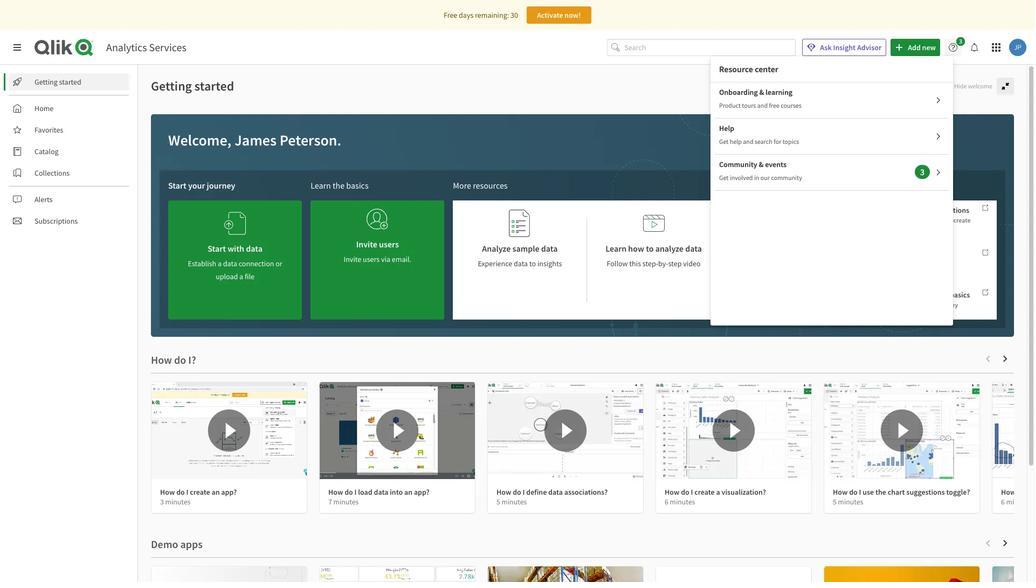 Task type: vqa. For each thing, say whether or not it's contained in the screenshot.


Task type: describe. For each thing, give the bounding box(es) containing it.
start for your
[[168, 180, 187, 191]]

i for how do i in
[[1028, 488, 1030, 497]]

0 vertical spatial journey
[[207, 180, 235, 191]]

minutes inside how do i in 6 minutes
[[1007, 498, 1032, 507]]

alerts
[[35, 195, 53, 204]]

collections link
[[9, 165, 129, 182]]

do for how do i create a visualization?
[[681, 488, 690, 497]]

chart
[[888, 488, 905, 497]]

getting started inside welcome, james peterson. main content
[[151, 78, 234, 94]]

& for community
[[759, 160, 764, 169]]

community
[[772, 174, 803, 182]]

community & events get involved in our community
[[720, 160, 803, 182]]

5 inside how do i define data associations? 5 minutes
[[497, 498, 501, 507]]

favorites
[[35, 125, 63, 135]]

data up insights
[[542, 243, 558, 254]]

get inside help get help and search for topics
[[720, 138, 729, 146]]

do for how do i load data into an app?
[[345, 488, 353, 497]]

with inside get started with visualizations learn about apps and how to create one
[[910, 206, 924, 215]]

how do i use the chart suggestions toggle? 5 minutes
[[833, 488, 971, 507]]

upload
[[216, 272, 238, 282]]

how for how do i in
[[1002, 488, 1017, 497]]

connection
[[239, 259, 274, 269]]

navigation pane element
[[0, 69, 138, 234]]

load
[[358, 488, 373, 497]]

community
[[720, 160, 758, 169]]

experience
[[478, 259, 513, 269]]

now!
[[565, 10, 581, 20]]

ask
[[821, 43, 832, 52]]

learn how to analyze data follow this step-by-step video
[[606, 243, 702, 269]]

6 inside 'how do i create a visualization? 6 minutes'
[[665, 498, 669, 507]]

0 vertical spatial basics
[[346, 180, 369, 191]]

for
[[774, 138, 782, 146]]

suggestions
[[907, 488, 945, 497]]

data inside learn how to analyze data follow this step-by-step video
[[686, 243, 702, 254]]

how do i define data associations? image
[[488, 382, 644, 480]]

beyond
[[912, 290, 937, 300]]

topics
[[783, 138, 800, 146]]

and inside help get help and search for topics
[[744, 138, 754, 146]]

home link
[[9, 100, 129, 117]]

how do i use the chart suggestions toggle? element
[[833, 488, 971, 497]]

30
[[511, 10, 518, 20]]

hide welcome image
[[1002, 82, 1010, 91]]

how for how do i create an app?
[[160, 488, 175, 497]]

how do i create a visualization? 6 minutes
[[665, 488, 766, 507]]

6 inside how do i in 6 minutes
[[1002, 498, 1005, 507]]

welcome
[[969, 82, 993, 90]]

basics inside onboarding beyond the basics continue your learning journey
[[951, 290, 971, 300]]

new
[[923, 43, 936, 52]]

how do i create an app? image
[[152, 382, 307, 480]]

onboarding for onboarding beyond the basics
[[872, 290, 911, 300]]

peterson.
[[280, 131, 342, 150]]

with inside start with data establish a data connection or upload a file
[[228, 243, 244, 254]]

step
[[669, 259, 682, 269]]

tours
[[742, 101, 757, 110]]

activate now! link
[[527, 6, 592, 24]]

hide
[[955, 82, 967, 90]]

onboarding & learning product tours and free courses
[[720, 87, 802, 110]]

subscriptions
[[35, 216, 78, 226]]

hide welcome
[[955, 82, 993, 90]]

one
[[872, 226, 883, 235]]

into
[[390, 488, 403, 497]]

james
[[235, 131, 277, 150]]

app? inside how do i load data into an app? 7 minutes
[[414, 488, 430, 497]]

get inside community & events get involved in our community
[[720, 174, 729, 182]]

define
[[527, 488, 547, 497]]

associations?
[[565, 488, 608, 497]]

catalog link
[[9, 143, 129, 160]]

more
[[453, 180, 471, 191]]

how do i create an app? 3 minutes
[[160, 488, 237, 507]]

do for how do i create an app?
[[176, 488, 185, 497]]

an inside how do i load data into an app? 7 minutes
[[405, 488, 413, 497]]

help get help and search for topics
[[720, 124, 800, 146]]

free
[[770, 101, 780, 110]]

Search text field
[[625, 39, 796, 56]]

services
[[149, 40, 187, 54]]

data inside how do i define data associations? 5 minutes
[[549, 488, 563, 497]]

activate now!
[[537, 10, 581, 20]]

more resources
[[453, 180, 508, 191]]

to inside learn how to analyze data follow this step-by-step video
[[646, 243, 654, 254]]

use
[[863, 488, 875, 497]]

center
[[755, 64, 779, 74]]

how do i in 6 minutes
[[1002, 488, 1036, 507]]

resource
[[720, 64, 754, 74]]

add
[[909, 43, 921, 52]]

getting inside welcome, james peterson. main content
[[151, 78, 192, 94]]

by-
[[659, 259, 669, 269]]

subscriptions link
[[9, 213, 129, 230]]

i for how do i load data into an app?
[[355, 488, 357, 497]]

resources
[[473, 180, 508, 191]]

about
[[889, 216, 906, 224]]

events
[[766, 160, 787, 169]]

sample
[[513, 243, 540, 254]]

analyze
[[482, 243, 511, 254]]

product
[[720, 101, 741, 110]]

ask insight advisor
[[821, 43, 882, 52]]

in inside community & events get involved in our community
[[755, 174, 760, 182]]

data up the upload
[[223, 259, 237, 269]]

welcome, james peterson. main content
[[138, 65, 1036, 583]]

how do i interact with visualizations? element
[[1002, 488, 1036, 497]]

start your journey
[[168, 180, 235, 191]]

how do i load data into an app? element
[[329, 488, 430, 497]]

learn inside get started with visualizations learn about apps and how to create one
[[872, 216, 888, 224]]

activate
[[537, 10, 564, 20]]

and inside onboarding & learning product tours and free courses
[[758, 101, 768, 110]]

3 inside how do i create an app? 3 minutes
[[160, 498, 164, 507]]

how inside learn how to analyze data follow this step-by-step video
[[629, 243, 645, 254]]

do for how do i use the chart suggestions toggle?
[[850, 488, 858, 497]]

visualization?
[[722, 488, 766, 497]]

learning inside onboarding & learning product tours and free courses
[[766, 87, 793, 97]]

a for start
[[218, 259, 222, 269]]

invite users invite users via email.
[[344, 239, 412, 264]]

advisor
[[858, 43, 882, 52]]

james peterson image
[[1010, 39, 1027, 56]]

data down "sample"
[[514, 259, 528, 269]]

learn the basics
[[311, 180, 369, 191]]

welcome,
[[168, 131, 232, 150]]

add new button
[[891, 39, 941, 56]]

3 button
[[945, 37, 969, 56]]

how for how do i create a visualization?
[[665, 488, 680, 497]]

analyze
[[656, 243, 684, 254]]

i for how do i use the chart suggestions toggle?
[[860, 488, 862, 497]]

how do i interact with visualizations? image
[[993, 382, 1036, 480]]

do for how do i in
[[1018, 488, 1026, 497]]

your inside onboarding beyond the basics continue your learning journey
[[899, 301, 912, 309]]

getting started link
[[9, 73, 129, 91]]

minutes inside how do i define data associations? 5 minutes
[[502, 498, 527, 507]]

how do i load data into an app? image
[[320, 382, 475, 480]]

searchbar element
[[608, 39, 796, 56]]

analytics services
[[106, 40, 187, 54]]

favorites link
[[9, 121, 129, 139]]

onboarding for onboarding & learning
[[720, 87, 758, 97]]

how inside get started with visualizations learn about apps and how to create one
[[934, 216, 946, 224]]

minutes inside how do i use the chart suggestions toggle? 5 minutes
[[839, 498, 864, 507]]

ask insight advisor button
[[803, 39, 887, 56]]

5 inside how do i use the chart suggestions toggle? 5 minutes
[[833, 498, 837, 507]]

learn how to analyze data image
[[643, 209, 665, 238]]

a for how
[[717, 488, 721, 497]]

or
[[276, 259, 282, 269]]

courses
[[781, 101, 802, 110]]

learn for learn the basics
[[311, 180, 331, 191]]

how do i create a visualization? image
[[657, 382, 812, 480]]

create inside get started with visualizations learn about apps and how to create one
[[954, 216, 971, 224]]

analyze sample data image
[[509, 209, 531, 238]]



Task type: locate. For each thing, give the bounding box(es) containing it.
1 minutes from the left
[[165, 498, 191, 507]]

5 how from the left
[[833, 488, 848, 497]]

5 minutes from the left
[[839, 498, 864, 507]]

file
[[245, 272, 255, 282]]

how for how do i use the chart suggestions toggle?
[[833, 488, 848, 497]]

1 vertical spatial how
[[629, 243, 645, 254]]

onboarding up product
[[720, 87, 758, 97]]

0 horizontal spatial the
[[333, 180, 345, 191]]

step-
[[643, 259, 659, 269]]

home
[[35, 104, 54, 113]]

i inside how do i use the chart suggestions toggle? 5 minutes
[[860, 488, 862, 497]]

1 horizontal spatial 5
[[833, 498, 837, 507]]

how do i define data associations? element
[[497, 488, 608, 497]]

remaining:
[[475, 10, 509, 20]]

basics right beyond
[[951, 290, 971, 300]]

0 vertical spatial to
[[947, 216, 953, 224]]

onboarding beyond the basics continue your learning journey
[[872, 290, 971, 309]]

0 horizontal spatial and
[[744, 138, 754, 146]]

do inside how do i create an app? 3 minutes
[[176, 488, 185, 497]]

1 horizontal spatial the
[[876, 488, 887, 497]]

your right continue
[[899, 301, 912, 309]]

i inside 'how do i create a visualization? 6 minutes'
[[691, 488, 693, 497]]

this
[[630, 259, 641, 269]]

1 do from the left
[[176, 488, 185, 497]]

journey
[[207, 180, 235, 191], [937, 301, 959, 309]]

days
[[459, 10, 474, 20]]

data inside how do i load data into an app? 7 minutes
[[374, 488, 389, 497]]

6
[[665, 498, 669, 507], [1002, 498, 1005, 507]]

0 horizontal spatial getting
[[35, 77, 58, 87]]

create inside how do i create an app? 3 minutes
[[190, 488, 210, 497]]

&
[[760, 87, 765, 97], [759, 160, 764, 169]]

learning inside onboarding beyond the basics continue your learning journey
[[913, 301, 936, 309]]

do inside how do i use the chart suggestions toggle? 5 minutes
[[850, 488, 858, 497]]

minutes down how do i interact with visualizations? element
[[1007, 498, 1032, 507]]

getting started up home link
[[35, 77, 81, 87]]

5 do from the left
[[850, 488, 858, 497]]

1 vertical spatial get
[[720, 174, 729, 182]]

and inside get started with visualizations learn about apps and how to create one
[[922, 216, 932, 224]]

the
[[333, 180, 345, 191], [938, 290, 949, 300], [876, 488, 887, 497]]

do inside how do i in 6 minutes
[[1018, 488, 1026, 497]]

learning up free on the top right of the page
[[766, 87, 793, 97]]

2 vertical spatial the
[[876, 488, 887, 497]]

how inside how do i define data associations? 5 minutes
[[497, 488, 512, 497]]

0 horizontal spatial with
[[228, 243, 244, 254]]

in
[[755, 174, 760, 182], [1032, 488, 1036, 497]]

started inside get started with visualizations learn about apps and how to create one
[[885, 206, 908, 215]]

1 vertical spatial onboarding
[[872, 290, 911, 300]]

1 horizontal spatial getting
[[151, 78, 192, 94]]

0 vertical spatial learning
[[766, 87, 793, 97]]

1 horizontal spatial to
[[646, 243, 654, 254]]

minutes inside 'how do i create a visualization? 6 minutes'
[[670, 498, 695, 507]]

get
[[720, 138, 729, 146], [720, 174, 729, 182], [872, 206, 883, 215]]

how
[[160, 488, 175, 497], [329, 488, 343, 497], [497, 488, 512, 497], [665, 488, 680, 497], [833, 488, 848, 497], [1002, 488, 1017, 497]]

2 6 from the left
[[1002, 498, 1005, 507]]

4 how from the left
[[665, 488, 680, 497]]

the right use
[[876, 488, 887, 497]]

1 horizontal spatial learning
[[913, 301, 936, 309]]

1 vertical spatial 3
[[160, 498, 164, 507]]

3 i from the left
[[523, 488, 525, 497]]

create
[[954, 216, 971, 224], [190, 488, 210, 497], [695, 488, 715, 497]]

0 vertical spatial learn
[[311, 180, 331, 191]]

1 vertical spatial learning
[[913, 301, 936, 309]]

1 horizontal spatial with
[[910, 206, 924, 215]]

0 vertical spatial start
[[168, 180, 187, 191]]

learn up one
[[872, 216, 888, 224]]

the inside how do i use the chart suggestions toggle? 5 minutes
[[876, 488, 887, 497]]

start with data image
[[224, 209, 246, 238]]

the down the peterson.
[[333, 180, 345, 191]]

getting
[[35, 77, 58, 87], [151, 78, 192, 94]]

help
[[730, 138, 742, 146]]

data
[[246, 243, 263, 254], [542, 243, 558, 254], [686, 243, 702, 254], [223, 259, 237, 269], [514, 259, 528, 269], [374, 488, 389, 497], [549, 488, 563, 497]]

2 minutes from the left
[[334, 498, 359, 507]]

1 horizontal spatial start
[[208, 243, 226, 254]]

2 how from the left
[[329, 488, 343, 497]]

apps
[[907, 216, 920, 224]]

video
[[684, 259, 701, 269]]

minutes down how do i create a visualization? element
[[670, 498, 695, 507]]

minutes down how do i create an app? element
[[165, 498, 191, 507]]

learn inside learn how to analyze data follow this step-by-step video
[[606, 243, 627, 254]]

0 horizontal spatial getting started
[[35, 77, 81, 87]]

your down welcome, at the left top
[[188, 180, 205, 191]]

add new
[[909, 43, 936, 52]]

3 do from the left
[[513, 488, 522, 497]]

2 vertical spatial a
[[717, 488, 721, 497]]

analytics services element
[[106, 40, 187, 54]]

and left free on the top right of the page
[[758, 101, 768, 110]]

email.
[[392, 255, 412, 264]]

create for how do i create an app?
[[190, 488, 210, 497]]

2 horizontal spatial the
[[938, 290, 949, 300]]

involved
[[730, 174, 753, 182]]

1 5 from the left
[[497, 498, 501, 507]]

0 horizontal spatial create
[[190, 488, 210, 497]]

& down the center
[[760, 87, 765, 97]]

1 horizontal spatial learn
[[606, 243, 627, 254]]

0 horizontal spatial how
[[629, 243, 645, 254]]

& for onboarding
[[760, 87, 765, 97]]

1 vertical spatial invite
[[344, 255, 362, 264]]

& up our
[[759, 160, 764, 169]]

0 horizontal spatial 6
[[665, 498, 669, 507]]

users
[[379, 239, 399, 250], [363, 255, 380, 264]]

invite
[[356, 239, 378, 250], [344, 255, 362, 264]]

0 horizontal spatial a
[[218, 259, 222, 269]]

alerts link
[[9, 191, 129, 208]]

i for how do i define data associations?
[[523, 488, 525, 497]]

minutes down define
[[502, 498, 527, 507]]

0 vertical spatial in
[[755, 174, 760, 182]]

start with data establish a data connection or upload a file
[[188, 243, 282, 282]]

& inside community & events get involved in our community
[[759, 160, 764, 169]]

& inside onboarding & learning product tours and free courses
[[760, 87, 765, 97]]

how do i create a visualization? element
[[665, 488, 766, 497]]

how inside how do i load data into an app? 7 minutes
[[329, 488, 343, 497]]

4 minutes from the left
[[670, 498, 695, 507]]

2 horizontal spatial to
[[947, 216, 953, 224]]

get inside get started with visualizations learn about apps and how to create one
[[872, 206, 883, 215]]

getting down 'services'
[[151, 78, 192, 94]]

insight
[[834, 43, 856, 52]]

data up video
[[686, 243, 702, 254]]

a left file
[[240, 272, 243, 282]]

do for how do i define data associations?
[[513, 488, 522, 497]]

1 horizontal spatial an
[[405, 488, 413, 497]]

how inside how do i use the chart suggestions toggle? 5 minutes
[[833, 488, 848, 497]]

start up establish
[[208, 243, 226, 254]]

minutes
[[165, 498, 191, 507], [334, 498, 359, 507], [502, 498, 527, 507], [670, 498, 695, 507], [839, 498, 864, 507], [1007, 498, 1032, 507]]

2 vertical spatial learn
[[606, 243, 627, 254]]

0 horizontal spatial to
[[530, 259, 536, 269]]

minutes down use
[[839, 498, 864, 507]]

0 vertical spatial 3
[[960, 37, 963, 45]]

0 horizontal spatial onboarding
[[720, 87, 758, 97]]

free
[[444, 10, 458, 20]]

start for with
[[208, 243, 226, 254]]

learning down beyond
[[913, 301, 936, 309]]

3 minutes from the left
[[502, 498, 527, 507]]

learn down the peterson.
[[311, 180, 331, 191]]

data up connection on the left top of the page
[[246, 243, 263, 254]]

to down "sample"
[[530, 259, 536, 269]]

2 vertical spatial to
[[530, 259, 536, 269]]

1 vertical spatial your
[[899, 301, 912, 309]]

1 horizontal spatial started
[[195, 78, 234, 94]]

5
[[497, 498, 501, 507], [833, 498, 837, 507]]

2 5 from the left
[[833, 498, 837, 507]]

start down welcome, at the left top
[[168, 180, 187, 191]]

3 down how do i create an app? element
[[160, 498, 164, 507]]

1 vertical spatial in
[[1032, 488, 1036, 497]]

our
[[761, 174, 770, 182]]

0 horizontal spatial journey
[[207, 180, 235, 191]]

i inside how do i define data associations? 5 minutes
[[523, 488, 525, 497]]

how do i define data associations? 5 minutes
[[497, 488, 608, 507]]

0 horizontal spatial basics
[[346, 180, 369, 191]]

2 horizontal spatial started
[[885, 206, 908, 215]]

0 horizontal spatial started
[[59, 77, 81, 87]]

minutes right 7
[[334, 498, 359, 507]]

3 inside dropdown button
[[960, 37, 963, 45]]

the inside onboarding beyond the basics continue your learning journey
[[938, 290, 949, 300]]

with up apps at the top right of page
[[910, 206, 924, 215]]

how do i load data into an app? 7 minutes
[[329, 488, 430, 507]]

1 an from the left
[[212, 488, 220, 497]]

get left involved
[[720, 174, 729, 182]]

1 horizontal spatial 6
[[1002, 498, 1005, 507]]

resource center
[[720, 64, 779, 74]]

1 vertical spatial start
[[208, 243, 226, 254]]

0 horizontal spatial in
[[755, 174, 760, 182]]

collections
[[35, 168, 70, 178]]

6 do from the left
[[1018, 488, 1026, 497]]

onboarding inside onboarding & learning product tours and free courses
[[720, 87, 758, 97]]

0 vertical spatial with
[[910, 206, 924, 215]]

1 6 from the left
[[665, 498, 669, 507]]

with
[[910, 206, 924, 215], [228, 243, 244, 254]]

i inside how do i load data into an app? 7 minutes
[[355, 488, 357, 497]]

insights
[[538, 259, 562, 269]]

1 horizontal spatial app?
[[414, 488, 430, 497]]

0 vertical spatial invite
[[356, 239, 378, 250]]

1 horizontal spatial your
[[899, 301, 912, 309]]

an
[[212, 488, 220, 497], [405, 488, 413, 497]]

0 horizontal spatial an
[[212, 488, 220, 497]]

to up step-
[[646, 243, 654, 254]]

onboarding inside onboarding beyond the basics continue your learning journey
[[872, 290, 911, 300]]

1 horizontal spatial and
[[758, 101, 768, 110]]

do inside 'how do i create a visualization? 6 minutes'
[[681, 488, 690, 497]]

0 horizontal spatial 5
[[497, 498, 501, 507]]

get left 'help'
[[720, 138, 729, 146]]

your
[[188, 180, 205, 191], [899, 301, 912, 309]]

1 horizontal spatial how
[[934, 216, 946, 224]]

0 vertical spatial the
[[333, 180, 345, 191]]

start inside start with data establish a data connection or upload a file
[[208, 243, 226, 254]]

a left visualization?
[[717, 488, 721, 497]]

1 i from the left
[[186, 488, 189, 497]]

analyze sample data experience data to insights
[[478, 243, 562, 269]]

0 horizontal spatial learn
[[311, 180, 331, 191]]

1 vertical spatial and
[[744, 138, 754, 146]]

2 an from the left
[[405, 488, 413, 497]]

how inside how do i create an app? 3 minutes
[[160, 488, 175, 497]]

to down visualizations at the right top of the page
[[947, 216, 953, 224]]

7
[[329, 498, 332, 507]]

to inside get started with visualizations learn about apps and how to create one
[[947, 216, 953, 224]]

1 horizontal spatial journey
[[937, 301, 959, 309]]

6 down how do i create a visualization? element
[[665, 498, 669, 507]]

6 minutes from the left
[[1007, 498, 1032, 507]]

how up this
[[629, 243, 645, 254]]

onboarding up continue
[[872, 290, 911, 300]]

visualizations
[[926, 206, 970, 215]]

0 vertical spatial how
[[934, 216, 946, 224]]

getting started inside "navigation pane" element
[[35, 77, 81, 87]]

1 vertical spatial users
[[363, 255, 380, 264]]

how for how do i define data associations?
[[497, 488, 512, 497]]

0 vertical spatial a
[[218, 259, 222, 269]]

0 horizontal spatial 3
[[160, 498, 164, 507]]

follow
[[607, 259, 628, 269]]

create for how do i create a visualization?
[[695, 488, 715, 497]]

in inside how do i in 6 minutes
[[1032, 488, 1036, 497]]

2 vertical spatial get
[[872, 206, 883, 215]]

start
[[168, 180, 187, 191], [208, 243, 226, 254]]

6 down how do i interact with visualizations? element
[[1002, 498, 1005, 507]]

continue
[[872, 301, 898, 309]]

establish
[[188, 259, 216, 269]]

0 horizontal spatial learning
[[766, 87, 793, 97]]

1 vertical spatial the
[[938, 290, 949, 300]]

started inside "navigation pane" element
[[59, 77, 81, 87]]

i inside how do i create an app? 3 minutes
[[186, 488, 189, 497]]

1 vertical spatial with
[[228, 243, 244, 254]]

getting inside "navigation pane" element
[[35, 77, 58, 87]]

to
[[947, 216, 953, 224], [646, 243, 654, 254], [530, 259, 536, 269]]

to inside analyze sample data experience data to insights
[[530, 259, 536, 269]]

1 horizontal spatial onboarding
[[872, 290, 911, 300]]

the right beyond
[[938, 290, 949, 300]]

4 i from the left
[[691, 488, 693, 497]]

1 horizontal spatial create
[[695, 488, 715, 497]]

data right define
[[549, 488, 563, 497]]

4 do from the left
[[681, 488, 690, 497]]

users up via at the left of the page
[[379, 239, 399, 250]]

getting started
[[35, 77, 81, 87], [151, 78, 234, 94]]

data left into
[[374, 488, 389, 497]]

journey inside onboarding beyond the basics continue your learning journey
[[937, 301, 959, 309]]

0 vertical spatial get
[[720, 138, 729, 146]]

i for how do i create a visualization?
[[691, 488, 693, 497]]

2 app? from the left
[[414, 488, 430, 497]]

1 horizontal spatial a
[[240, 272, 243, 282]]

i for how do i create an app?
[[186, 488, 189, 497]]

minutes inside how do i load data into an app? 7 minutes
[[334, 498, 359, 507]]

getting started down 'services'
[[151, 78, 234, 94]]

2 vertical spatial and
[[922, 216, 932, 224]]

1 horizontal spatial getting started
[[151, 78, 234, 94]]

help
[[720, 124, 735, 133]]

invite down invite users image
[[356, 239, 378, 250]]

1 vertical spatial a
[[240, 272, 243, 282]]

catalog
[[35, 147, 59, 156]]

2 horizontal spatial learn
[[872, 216, 888, 224]]

invite left via at the left of the page
[[344, 255, 362, 264]]

via
[[381, 255, 391, 264]]

invite users image
[[367, 205, 389, 234]]

2 i from the left
[[355, 488, 357, 497]]

how do i use the chart suggestions toggle? image
[[825, 382, 980, 480]]

and right apps at the top right of page
[[922, 216, 932, 224]]

how
[[934, 216, 946, 224], [629, 243, 645, 254]]

do inside how do i load data into an app? 7 minutes
[[345, 488, 353, 497]]

welcome, james peterson.
[[168, 131, 342, 150]]

learn up follow
[[606, 243, 627, 254]]

1 vertical spatial basics
[[951, 290, 971, 300]]

1 horizontal spatial in
[[1032, 488, 1036, 497]]

do
[[176, 488, 185, 497], [345, 488, 353, 497], [513, 488, 522, 497], [681, 488, 690, 497], [850, 488, 858, 497], [1018, 488, 1026, 497]]

0 vertical spatial &
[[760, 87, 765, 97]]

app? inside how do i create an app? 3 minutes
[[221, 488, 237, 497]]

0 horizontal spatial your
[[188, 180, 205, 191]]

0 vertical spatial and
[[758, 101, 768, 110]]

how down visualizations at the right top of the page
[[934, 216, 946, 224]]

create inside 'how do i create a visualization? 6 minutes'
[[695, 488, 715, 497]]

with down start with data image
[[228, 243, 244, 254]]

getting up home
[[35, 77, 58, 87]]

a up the upload
[[218, 259, 222, 269]]

1 vertical spatial to
[[646, 243, 654, 254]]

a inside 'how do i create a visualization? 6 minutes'
[[717, 488, 721, 497]]

users left via at the left of the page
[[363, 255, 380, 264]]

how inside how do i in 6 minutes
[[1002, 488, 1017, 497]]

1 vertical spatial &
[[759, 160, 764, 169]]

do inside how do i define data associations? 5 minutes
[[513, 488, 522, 497]]

learn for learn how to analyze data follow this step-by-step video
[[606, 243, 627, 254]]

0 horizontal spatial start
[[168, 180, 187, 191]]

1 horizontal spatial basics
[[951, 290, 971, 300]]

2 horizontal spatial a
[[717, 488, 721, 497]]

close sidebar menu image
[[13, 43, 22, 52]]

how for how do i load data into an app?
[[329, 488, 343, 497]]

search
[[755, 138, 773, 146]]

3 how from the left
[[497, 488, 512, 497]]

basics up invite users image
[[346, 180, 369, 191]]

1 horizontal spatial 3
[[960, 37, 963, 45]]

2 horizontal spatial and
[[922, 216, 932, 224]]

1 vertical spatial journey
[[937, 301, 959, 309]]

2 do from the left
[[345, 488, 353, 497]]

0 vertical spatial onboarding
[[720, 87, 758, 97]]

2 horizontal spatial create
[[954, 216, 971, 224]]

1 vertical spatial learn
[[872, 216, 888, 224]]

0 vertical spatial users
[[379, 239, 399, 250]]

1 app? from the left
[[221, 488, 237, 497]]

and right 'help'
[[744, 138, 754, 146]]

5 i from the left
[[860, 488, 862, 497]]

get up one
[[872, 206, 883, 215]]

6 how from the left
[[1002, 488, 1017, 497]]

0 vertical spatial your
[[188, 180, 205, 191]]

minutes inside how do i create an app? 3 minutes
[[165, 498, 191, 507]]

0 horizontal spatial app?
[[221, 488, 237, 497]]

1 how from the left
[[160, 488, 175, 497]]

how inside 'how do i create a visualization? 6 minutes'
[[665, 488, 680, 497]]

6 i from the left
[[1028, 488, 1030, 497]]

i inside how do i in 6 minutes
[[1028, 488, 1030, 497]]

an inside how do i create an app? 3 minutes
[[212, 488, 220, 497]]

learning
[[766, 87, 793, 97], [913, 301, 936, 309]]

3 right new
[[960, 37, 963, 45]]

free days remaining: 30
[[444, 10, 518, 20]]

how do i create an app? element
[[160, 488, 237, 497]]



